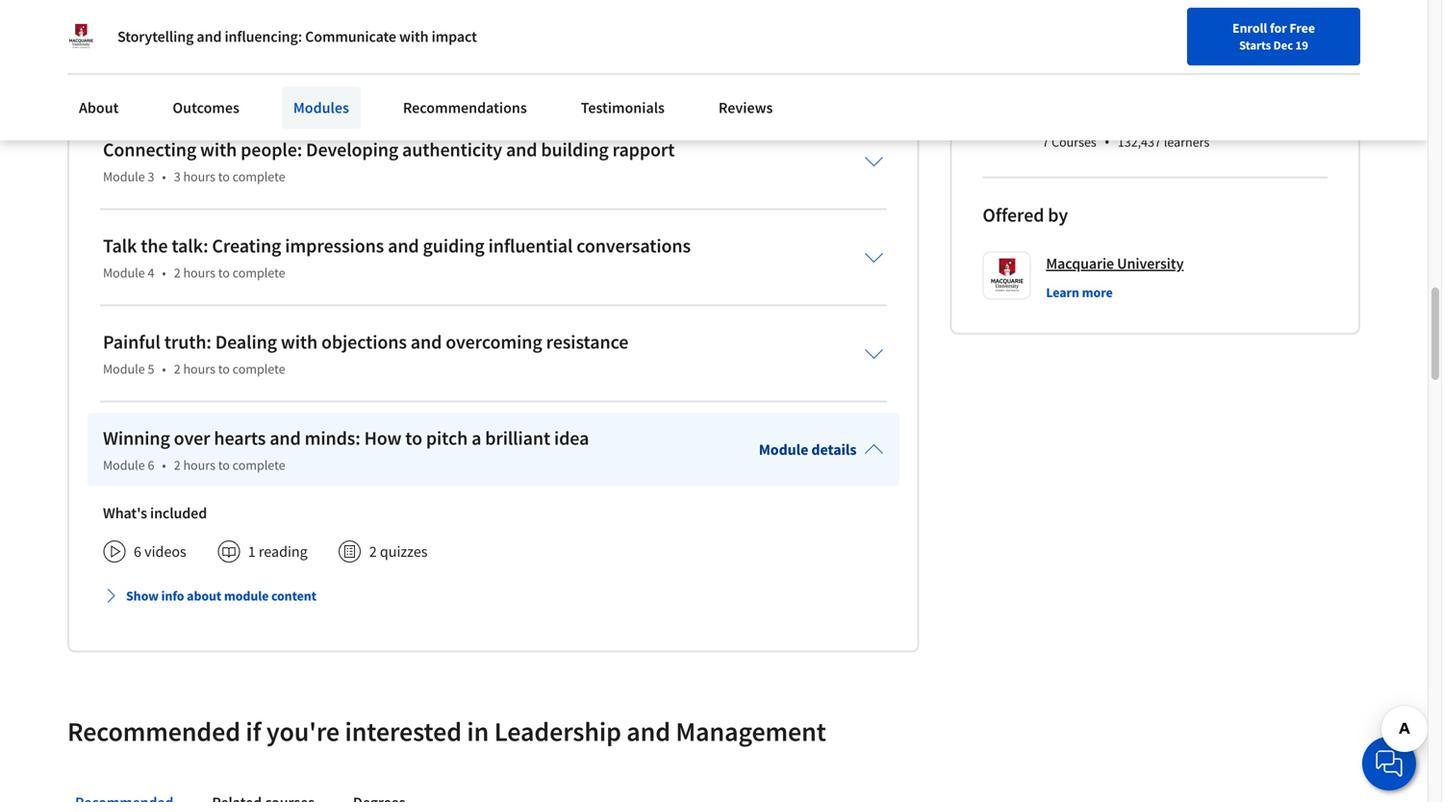 Task type: describe. For each thing, give the bounding box(es) containing it.
lawrence
[[1172, 1, 1235, 20]]

truth:
[[164, 330, 211, 354]]

by
[[1048, 203, 1068, 227]]

people:
[[241, 138, 302, 162]]

to down hearts
[[218, 457, 230, 474]]

painful truth: dealing with objections and overcoming resistance module 5 • 2 hours to complete
[[103, 330, 628, 378]]

building
[[541, 138, 609, 162]]

storytelling and influencing: communicate with impact
[[117, 27, 477, 46]]

coursera image
[[23, 16, 145, 46]]

modules link
[[282, 87, 361, 129]]

1 reading
[[248, 542, 308, 562]]

ang
[[1238, 1, 1263, 20]]

the
[[141, 234, 168, 258]]

module inside talk the talk: creating impressions and guiding influential conversations module 4 • 2 hours to complete
[[103, 264, 145, 282]]

outcomes link
[[161, 87, 251, 129]]

in
[[467, 715, 489, 749]]

recommendation tabs tab list
[[67, 780, 1360, 802]]

macquarie university link
[[1046, 252, 1184, 275]]

offered by
[[983, 203, 1068, 227]]

19
[[1295, 38, 1308, 53]]

developing
[[306, 138, 398, 162]]

2 3 from the left
[[174, 168, 181, 185]]

2 inside painful truth: dealing with objections and overcoming resistance module 5 • 2 hours to complete
[[174, 360, 181, 378]]

quizzes
[[380, 542, 428, 562]]

module inside painful truth: dealing with objections and overcoming resistance module 5 • 2 hours to complete
[[103, 360, 145, 378]]

to right how
[[405, 426, 422, 450]]

pitch
[[426, 426, 468, 450]]

about
[[79, 98, 119, 117]]

132,437
[[1118, 133, 1161, 151]]

starts
[[1239, 38, 1271, 53]]

connecting with people: developing authenticity and building rapport module 3 • 3 hours to complete
[[103, 138, 675, 185]]

videos
[[144, 542, 186, 562]]

with inside connecting with people: developing authenticity and building rapport module 3 • 3 hours to complete
[[200, 138, 237, 162]]

to inside painful truth: dealing with objections and overcoming resistance module 5 • 2 hours to complete
[[218, 360, 230, 378]]

show info about module content button
[[95, 579, 324, 613]]

recommended
[[67, 715, 240, 749]]

influential
[[488, 234, 573, 258]]

reviews link
[[707, 87, 784, 129]]

talk the talk: creating impressions and guiding influential conversations module 4 • 2 hours to complete
[[103, 234, 691, 282]]

about link
[[67, 87, 130, 129]]

courses
[[1052, 133, 1096, 151]]

1
[[248, 542, 256, 562]]

1 3 from the left
[[148, 168, 154, 185]]

storytelling
[[117, 27, 194, 46]]

chat with us image
[[1374, 748, 1405, 779]]

authenticity
[[402, 138, 502, 162]]

hearts
[[214, 426, 266, 450]]

a
[[471, 426, 481, 450]]

outcomes
[[173, 98, 239, 117]]

creating
[[212, 234, 281, 258]]

how
[[364, 426, 402, 450]]

with inside painful truth: dealing with objections and overcoming resistance module 5 • 2 hours to complete
[[281, 330, 318, 354]]

2 quizzes
[[369, 542, 428, 562]]

enroll
[[1232, 19, 1267, 37]]

dec
[[1273, 38, 1293, 53]]

4
[[148, 264, 154, 282]]

what's
[[103, 504, 147, 523]]

winning
[[103, 426, 170, 450]]

objections
[[321, 330, 407, 354]]

recommended if you're interested in leadership and management
[[67, 715, 826, 749]]

you're
[[266, 715, 340, 749]]

info
[[161, 588, 184, 605]]

leadership
[[494, 715, 621, 749]]

brilliant
[[485, 426, 550, 450]]

impressions
[[285, 234, 384, 258]]

talk
[[103, 234, 137, 258]]

and inside winning over hearts and minds: how to pitch a brilliant idea module 6 • 2 hours to complete
[[270, 426, 301, 450]]

and inside connecting with people: developing authenticity and building rapport module 3 • 3 hours to complete
[[506, 138, 537, 162]]

overcoming
[[446, 330, 542, 354]]

to inside connecting with people: developing authenticity and building rapport module 3 • 3 hours to complete
[[218, 168, 230, 185]]

complete inside connecting with people: developing authenticity and building rapport module 3 • 3 hours to complete
[[232, 168, 285, 185]]

5
[[148, 360, 154, 378]]

associate professor lawrence ang
[[1042, 1, 1263, 20]]

over
[[174, 426, 210, 450]]

102,230
[[1118, 44, 1161, 62]]

influencing:
[[225, 27, 302, 46]]

2 left quizzes
[[369, 542, 377, 562]]

guiding
[[423, 234, 485, 258]]

complete inside talk the talk: creating impressions and guiding influential conversations module 4 • 2 hours to complete
[[232, 264, 285, 282]]

if
[[246, 715, 261, 749]]

and right storytelling on the left of the page
[[197, 27, 222, 46]]

rapport
[[612, 138, 675, 162]]

included
[[150, 504, 207, 523]]

• left '132,437'
[[1104, 132, 1110, 152]]

1 learners from the top
[[1164, 44, 1210, 62]]

offered
[[983, 203, 1044, 227]]

management
[[676, 715, 826, 749]]

hours inside talk the talk: creating impressions and guiding influential conversations module 4 • 2 hours to complete
[[183, 264, 215, 282]]



Task type: locate. For each thing, give the bounding box(es) containing it.
None search field
[[274, 12, 649, 51]]

for
[[1270, 19, 1287, 37]]

1 complete from the top
[[232, 168, 285, 185]]

and left guiding
[[388, 234, 419, 258]]

learners inside 7 courses • 132,437 learners
[[1164, 133, 1210, 151]]

module down winning
[[103, 457, 145, 474]]

0 vertical spatial learners
[[1164, 44, 1210, 62]]

professor
[[1107, 1, 1169, 20]]

module left 4
[[103, 264, 145, 282]]

and left building
[[506, 138, 537, 162]]

conversations
[[576, 234, 691, 258]]

learners
[[1164, 44, 1210, 62], [1164, 133, 1210, 151]]

reading
[[259, 542, 308, 562]]

hours inside connecting with people: developing authenticity and building rapport module 3 • 3 hours to complete
[[183, 168, 215, 185]]

with left impact at the left top of page
[[399, 27, 429, 46]]

minds:
[[305, 426, 360, 450]]

6 videos
[[134, 542, 186, 562]]

2 inside winning over hearts and minds: how to pitch a brilliant idea module 6 • 2 hours to complete
[[174, 457, 181, 474]]

associate professor lawrence ang link
[[1042, 1, 1263, 20]]

module
[[224, 588, 269, 605]]

1 vertical spatial learners
[[1164, 133, 1210, 151]]

6 left videos
[[134, 542, 141, 562]]

hours down connecting
[[183, 168, 215, 185]]

0 horizontal spatial 6
[[134, 542, 141, 562]]

menu item
[[1024, 19, 1148, 82]]

6 down winning
[[148, 457, 154, 474]]

2 horizontal spatial with
[[399, 27, 429, 46]]

4 complete from the top
[[232, 457, 285, 474]]

talk:
[[172, 234, 208, 258]]

and inside talk the talk: creating impressions and guiding influential conversations module 4 • 2 hours to complete
[[388, 234, 419, 258]]

and
[[197, 27, 222, 46], [506, 138, 537, 162], [388, 234, 419, 258], [411, 330, 442, 354], [270, 426, 301, 450], [627, 715, 670, 749]]

hours down over
[[183, 457, 215, 474]]

to down outcomes link
[[218, 168, 230, 185]]

show notifications image
[[1168, 24, 1191, 47]]

• inside painful truth: dealing with objections and overcoming resistance module 5 • 2 hours to complete
[[162, 360, 166, 378]]

module left 5
[[103, 360, 145, 378]]

2 complete from the top
[[232, 264, 285, 282]]

and up recommendation tabs tab list
[[627, 715, 670, 749]]

with right "dealing"
[[281, 330, 318, 354]]

winning over hearts and minds: how to pitch a brilliant idea module 6 • 2 hours to complete
[[103, 426, 589, 474]]

module inside winning over hearts and minds: how to pitch a brilliant idea module 6 • 2 hours to complete
[[103, 457, 145, 474]]

complete inside winning over hearts and minds: how to pitch a brilliant idea module 6 • 2 hours to complete
[[232, 457, 285, 474]]

• right 5
[[162, 360, 166, 378]]

reviews
[[719, 98, 773, 117]]

enroll for free starts dec 19
[[1232, 19, 1315, 53]]

and inside painful truth: dealing with objections and overcoming resistance module 5 • 2 hours to complete
[[411, 330, 442, 354]]

1 horizontal spatial 3
[[174, 168, 181, 185]]

7 courses • 132,437 learners
[[1042, 132, 1210, 152]]

1 vertical spatial with
[[200, 138, 237, 162]]

6 inside winning over hearts and minds: how to pitch a brilliant idea module 6 • 2 hours to complete
[[148, 457, 154, 474]]

hours
[[183, 168, 215, 185], [183, 264, 215, 282], [183, 360, 215, 378], [183, 457, 215, 474]]

0 vertical spatial with
[[399, 27, 429, 46]]

learn more button
[[1046, 283, 1113, 302]]

modules
[[293, 98, 349, 117]]

complete down the creating
[[232, 264, 285, 282]]

2 right 5
[[174, 360, 181, 378]]

3 hours from the top
[[183, 360, 215, 378]]

dealing
[[215, 330, 277, 354]]

macquarie university
[[1046, 254, 1184, 273]]

learners right '132,437'
[[1164, 133, 1210, 151]]

2 down over
[[174, 457, 181, 474]]

3
[[148, 168, 154, 185], [174, 168, 181, 185]]

associate
[[1042, 1, 1104, 20]]

2 inside talk the talk: creating impressions and guiding influential conversations module 4 • 2 hours to complete
[[174, 264, 181, 282]]

0 horizontal spatial 3
[[148, 168, 154, 185]]

102,230 learners
[[1118, 44, 1210, 62]]

module
[[103, 168, 145, 185], [103, 264, 145, 282], [103, 360, 145, 378], [759, 440, 808, 460], [103, 457, 145, 474]]

2 vertical spatial with
[[281, 330, 318, 354]]

free
[[1289, 19, 1315, 37]]

painful
[[103, 330, 160, 354]]

content
[[271, 588, 316, 605]]

and right the objections
[[411, 330, 442, 354]]

communicate
[[305, 27, 396, 46]]

6
[[148, 457, 154, 474], [134, 542, 141, 562]]

complete inside painful truth: dealing with objections and overcoming resistance module 5 • 2 hours to complete
[[232, 360, 285, 378]]

hours down truth:
[[183, 360, 215, 378]]

to inside talk the talk: creating impressions and guiding influential conversations module 4 • 2 hours to complete
[[218, 264, 230, 282]]

module inside connecting with people: developing authenticity and building rapport module 3 • 3 hours to complete
[[103, 168, 145, 185]]

learn
[[1046, 284, 1079, 301]]

idea
[[554, 426, 589, 450]]

0 horizontal spatial with
[[200, 138, 237, 162]]

• inside connecting with people: developing authenticity and building rapport module 3 • 3 hours to complete
[[162, 168, 166, 185]]

0 vertical spatial 6
[[148, 457, 154, 474]]

testimonials link
[[569, 87, 676, 129]]

1 horizontal spatial 6
[[148, 457, 154, 474]]

recommendations link
[[391, 87, 538, 129]]

7
[[1042, 133, 1049, 151]]

• inside winning over hearts and minds: how to pitch a brilliant idea module 6 • 2 hours to complete
[[162, 457, 166, 474]]

module down connecting
[[103, 168, 145, 185]]

complete down people: on the left of page
[[232, 168, 285, 185]]

hours inside painful truth: dealing with objections and overcoming resistance module 5 • 2 hours to complete
[[183, 360, 215, 378]]

resistance
[[546, 330, 628, 354]]

university
[[1117, 254, 1184, 273]]

2 right 4
[[174, 264, 181, 282]]

• down winning
[[162, 457, 166, 474]]

• inside talk the talk: creating impressions and guiding influential conversations module 4 • 2 hours to complete
[[162, 264, 166, 282]]

learn more
[[1046, 284, 1113, 301]]

connecting
[[103, 138, 196, 162]]

3 complete from the top
[[232, 360, 285, 378]]

2
[[174, 264, 181, 282], [174, 360, 181, 378], [174, 457, 181, 474], [369, 542, 377, 562]]

•
[[1104, 132, 1110, 152], [162, 168, 166, 185], [162, 264, 166, 282], [162, 360, 166, 378], [162, 457, 166, 474]]

testimonials
[[581, 98, 665, 117]]

interested
[[345, 715, 462, 749]]

more
[[1082, 284, 1113, 301]]

macquarie
[[1046, 254, 1114, 273]]

2 hours from the top
[[183, 264, 215, 282]]

to down "dealing"
[[218, 360, 230, 378]]

about
[[187, 588, 221, 605]]

complete down "dealing"
[[232, 360, 285, 378]]

module left details
[[759, 440, 808, 460]]

hours inside winning over hearts and minds: how to pitch a brilliant idea module 6 • 2 hours to complete
[[183, 457, 215, 474]]

show info about module content
[[126, 588, 316, 605]]

2 learners from the top
[[1164, 133, 1210, 151]]

to down the creating
[[218, 264, 230, 282]]

4 hours from the top
[[183, 457, 215, 474]]

1 horizontal spatial with
[[281, 330, 318, 354]]

show
[[126, 588, 159, 605]]

learners down lawrence
[[1164, 44, 1210, 62]]

with
[[399, 27, 429, 46], [200, 138, 237, 162], [281, 330, 318, 354]]

• right 4
[[162, 264, 166, 282]]

to
[[218, 168, 230, 185], [218, 264, 230, 282], [218, 360, 230, 378], [405, 426, 422, 450], [218, 457, 230, 474]]

impact
[[432, 27, 477, 46]]

macquarie university image
[[67, 23, 94, 50]]

• down connecting
[[162, 168, 166, 185]]

and right hearts
[[270, 426, 301, 450]]

with down outcomes
[[200, 138, 237, 162]]

recommendations
[[403, 98, 527, 117]]

1 vertical spatial 6
[[134, 542, 141, 562]]

1 hours from the top
[[183, 168, 215, 185]]

hours down talk:
[[183, 264, 215, 282]]

module details
[[759, 440, 857, 460]]

complete down hearts
[[232, 457, 285, 474]]

what's included
[[103, 504, 207, 523]]



Task type: vqa. For each thing, say whether or not it's contained in the screenshot.
storytelling
yes



